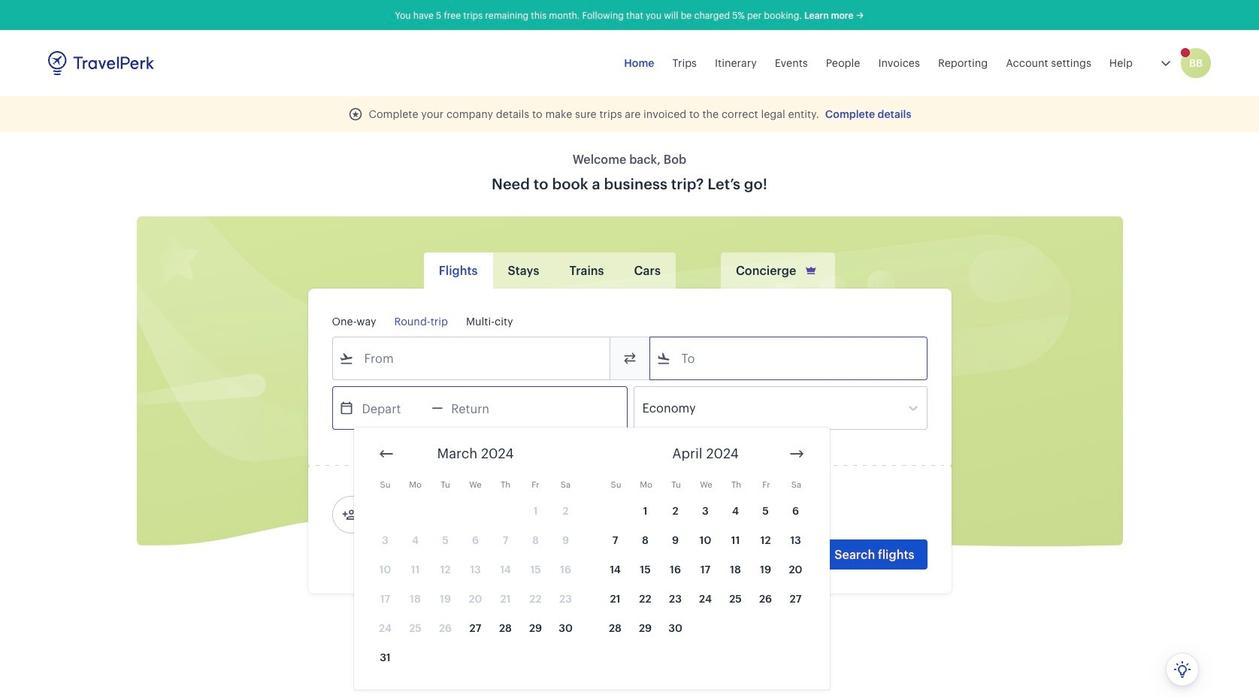 Task type: describe. For each thing, give the bounding box(es) containing it.
move backward to switch to the previous month. image
[[377, 445, 395, 463]]

Return text field
[[443, 387, 521, 429]]

Add first traveler search field
[[357, 503, 513, 527]]



Task type: vqa. For each thing, say whether or not it's contained in the screenshot.
To search field
yes



Task type: locate. For each thing, give the bounding box(es) containing it.
move forward to switch to the next month. image
[[788, 445, 806, 463]]

calendar application
[[354, 428, 1259, 690]]

From search field
[[354, 347, 590, 371]]

Depart text field
[[354, 387, 432, 429]]

To search field
[[671, 347, 907, 371]]



